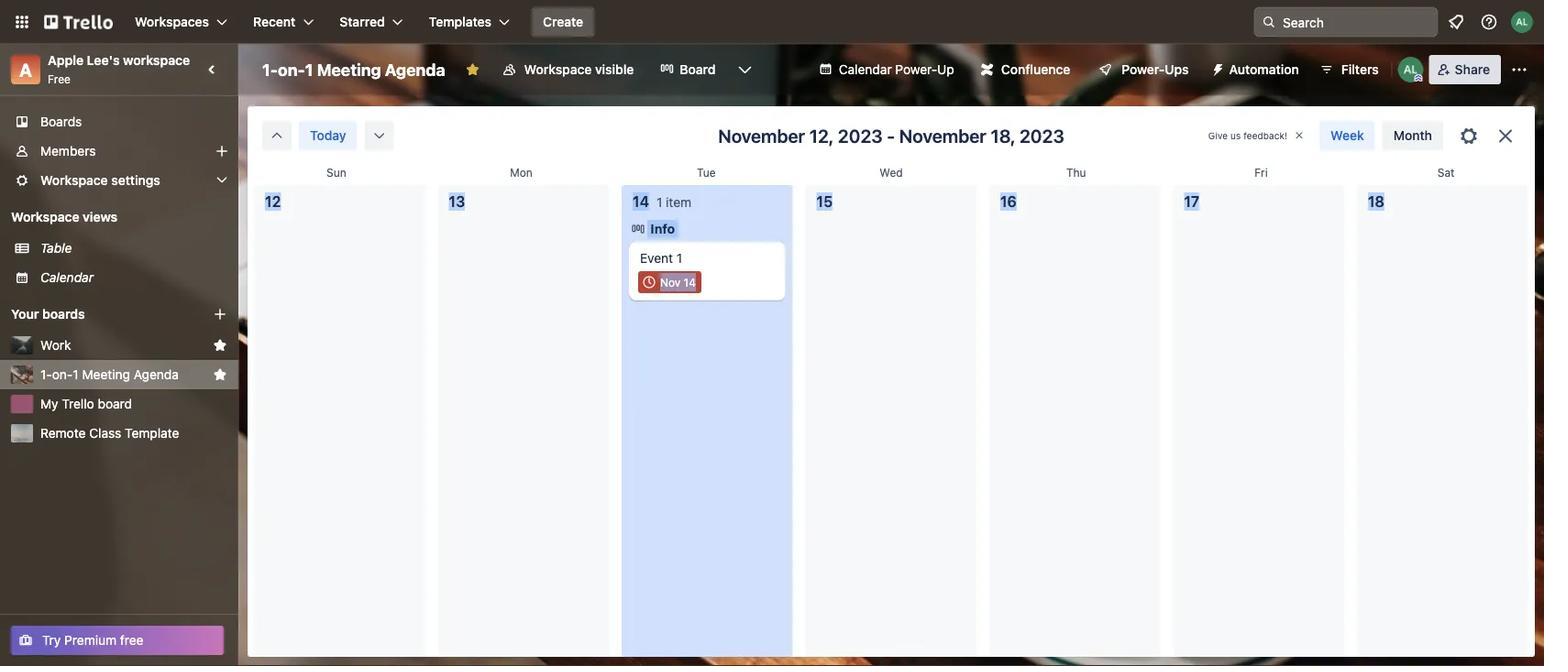 Task type: describe. For each thing, give the bounding box(es) containing it.
workspace visible
[[524, 62, 634, 77]]

power-ups button
[[1086, 55, 1201, 84]]

12
[[265, 193, 281, 211]]

settings
[[111, 173, 160, 188]]

boards
[[42, 307, 85, 322]]

apple
[[48, 53, 84, 68]]

calendar for calendar power-up
[[839, 62, 892, 77]]

board
[[680, 62, 716, 77]]

members link
[[0, 137, 239, 166]]

create
[[543, 14, 584, 29]]

workspace settings button
[[0, 166, 239, 195]]

workspace
[[123, 53, 190, 68]]

table link
[[40, 239, 228, 258]]

17
[[1185, 193, 1200, 211]]

1- inside 1-on-1 meeting agenda "button"
[[40, 367, 52, 383]]

confluence
[[1002, 62, 1071, 77]]

workspace for workspace views
[[11, 210, 79, 225]]

add board image
[[213, 307, 228, 322]]

calendar link
[[40, 269, 228, 287]]

12,
[[810, 125, 834, 146]]

15
[[817, 193, 833, 211]]

workspace settings
[[40, 173, 160, 188]]

create button
[[532, 7, 595, 37]]

0 notifications image
[[1446, 11, 1468, 33]]

members
[[40, 144, 96, 159]]

my trello board link
[[40, 395, 228, 414]]

your boards
[[11, 307, 85, 322]]

recent
[[253, 14, 296, 29]]

try premium free
[[42, 633, 144, 649]]

star or unstar board image
[[466, 62, 480, 77]]

free
[[120, 633, 144, 649]]

ups
[[1165, 62, 1190, 77]]

automation button
[[1204, 55, 1311, 84]]

table
[[40, 241, 72, 256]]

work
[[40, 338, 71, 353]]

mon
[[510, 166, 533, 179]]

Search field
[[1277, 8, 1438, 36]]

workspaces
[[135, 14, 209, 29]]

agenda inside "button"
[[134, 367, 179, 383]]

power- inside button
[[1122, 62, 1165, 77]]

search image
[[1262, 15, 1277, 29]]

show menu image
[[1511, 61, 1529, 79]]

give us feedback! link
[[1209, 130, 1288, 141]]

premium
[[64, 633, 117, 649]]

a link
[[11, 55, 40, 84]]

13
[[449, 193, 465, 211]]

1-on-1 meeting agenda inside "button"
[[40, 367, 179, 383]]

november 12, 2023 - november 18, 2023
[[718, 125, 1065, 146]]

18,
[[991, 125, 1016, 146]]

try
[[42, 633, 61, 649]]

month button
[[1383, 121, 1444, 150]]

this member is an admin of this board. image
[[1415, 74, 1424, 83]]

give
[[1209, 130, 1229, 141]]

tue
[[697, 166, 716, 179]]

item
[[666, 195, 692, 210]]

calendar for calendar
[[40, 270, 94, 285]]

up
[[938, 62, 955, 77]]

wed
[[880, 166, 903, 179]]

nov 14
[[661, 276, 696, 289]]

on- inside board name "text box"
[[278, 60, 305, 79]]

1 inside the 14 1 item
[[657, 195, 663, 210]]

apple lee (applelee29) image
[[1512, 11, 1534, 33]]

Board name text field
[[253, 55, 455, 84]]

board
[[98, 397, 132, 412]]

us
[[1231, 130, 1242, 141]]

16
[[1001, 193, 1017, 211]]

template
[[125, 426, 179, 441]]

back to home image
[[44, 7, 113, 37]]

month
[[1394, 128, 1433, 143]]

a
[[19, 59, 32, 80]]

confluence button
[[970, 55, 1082, 84]]

my
[[40, 397, 58, 412]]

class
[[89, 426, 121, 441]]

filters button
[[1314, 55, 1385, 84]]

event
[[640, 251, 674, 266]]

try premium free button
[[11, 627, 224, 656]]

fri
[[1255, 166, 1268, 179]]

info
[[648, 222, 675, 237]]

meeting inside board name "text box"
[[317, 60, 381, 79]]

1-on-1 meeting agenda button
[[40, 366, 206, 384]]

sun
[[327, 166, 346, 179]]

event 1
[[640, 251, 683, 266]]

sat
[[1438, 166, 1455, 179]]



Task type: vqa. For each thing, say whether or not it's contained in the screenshot.
text field
no



Task type: locate. For each thing, give the bounding box(es) containing it.
starred button
[[329, 7, 414, 37]]

1 vertical spatial on-
[[52, 367, 73, 383]]

boards link
[[0, 107, 239, 137]]

apple lee (applelee29) image
[[1399, 57, 1425, 83]]

your
[[11, 307, 39, 322]]

14 up 'info' on the top left
[[633, 193, 650, 211]]

trello
[[62, 397, 94, 412]]

filters
[[1342, 62, 1380, 77]]

apple lee's workspace link
[[48, 53, 190, 68]]

calendar power-up link
[[808, 55, 966, 84]]

work button
[[40, 337, 206, 355]]

1 power- from the left
[[896, 62, 938, 77]]

0 vertical spatial meeting
[[317, 60, 381, 79]]

sm image up event
[[629, 220, 648, 239]]

0 horizontal spatial on-
[[52, 367, 73, 383]]

on- inside "button"
[[52, 367, 73, 383]]

open information menu image
[[1481, 13, 1499, 31]]

give us feedback!
[[1209, 130, 1288, 141]]

starred
[[340, 14, 385, 29]]

sm image
[[1204, 55, 1230, 81], [268, 127, 286, 145], [370, 127, 389, 145], [629, 220, 648, 239]]

workspace down create button
[[524, 62, 592, 77]]

your boards with 4 items element
[[11, 304, 185, 326]]

0 vertical spatial calendar
[[839, 62, 892, 77]]

1 horizontal spatial agenda
[[385, 60, 446, 79]]

2 vertical spatial workspace
[[11, 210, 79, 225]]

1 vertical spatial calendar
[[40, 270, 94, 285]]

november right -
[[900, 125, 987, 146]]

my trello board
[[40, 397, 132, 412]]

1 vertical spatial 1-
[[40, 367, 52, 383]]

14 1 item
[[633, 193, 692, 211]]

workspace for workspace visible
[[524, 62, 592, 77]]

1 horizontal spatial meeting
[[317, 60, 381, 79]]

remote class template
[[40, 426, 179, 441]]

0 horizontal spatial agenda
[[134, 367, 179, 383]]

0 vertical spatial 1-
[[262, 60, 278, 79]]

1 horizontal spatial calendar
[[839, 62, 892, 77]]

0 vertical spatial 14
[[633, 193, 650, 211]]

1 horizontal spatial 14
[[684, 276, 696, 289]]

lee's
[[87, 53, 120, 68]]

thu
[[1067, 166, 1087, 179]]

workspace inside dropdown button
[[40, 173, 108, 188]]

1- down recent
[[262, 60, 278, 79]]

1 vertical spatial meeting
[[82, 367, 130, 383]]

1 horizontal spatial november
[[900, 125, 987, 146]]

agenda left star or unstar board icon
[[385, 60, 446, 79]]

workspace
[[524, 62, 592, 77], [40, 173, 108, 188], [11, 210, 79, 225]]

automation
[[1230, 62, 1300, 77]]

views
[[83, 210, 117, 225]]

1 horizontal spatial 1-
[[262, 60, 278, 79]]

1 2023 from the left
[[838, 125, 883, 146]]

0 vertical spatial on-
[[278, 60, 305, 79]]

remote
[[40, 426, 86, 441]]

primary element
[[0, 0, 1545, 44]]

share button
[[1430, 55, 1502, 84]]

1-on-1 meeting agenda inside board name "text box"
[[262, 60, 446, 79]]

2 2023 from the left
[[1020, 125, 1065, 146]]

agenda inside board name "text box"
[[385, 60, 446, 79]]

2023
[[838, 125, 883, 146], [1020, 125, 1065, 146]]

1 vertical spatial workspace
[[40, 173, 108, 188]]

workspace views
[[11, 210, 117, 225]]

share
[[1456, 62, 1491, 77]]

0 horizontal spatial 2023
[[838, 125, 883, 146]]

workspaces button
[[124, 7, 239, 37]]

1 vertical spatial 1-on-1 meeting agenda
[[40, 367, 179, 383]]

calendar down table
[[40, 270, 94, 285]]

power- inside 'calendar power-up' link
[[896, 62, 938, 77]]

1-on-1 meeting agenda down starred
[[262, 60, 446, 79]]

18
[[1369, 193, 1385, 211]]

calendar up -
[[839, 62, 892, 77]]

calendar power-up
[[839, 62, 955, 77]]

switch to… image
[[13, 13, 31, 31]]

2023 left -
[[838, 125, 883, 146]]

1-on-1 meeting agenda
[[262, 60, 446, 79], [40, 367, 179, 383]]

0 vertical spatial workspace
[[524, 62, 592, 77]]

november left 12,
[[718, 125, 806, 146]]

templates button
[[418, 7, 521, 37]]

meeting
[[317, 60, 381, 79], [82, 367, 130, 383]]

0 horizontal spatial meeting
[[82, 367, 130, 383]]

feedback!
[[1244, 130, 1288, 141]]

templates
[[429, 14, 492, 29]]

confluence icon image
[[981, 63, 994, 76]]

free
[[48, 72, 71, 85]]

0 horizontal spatial power-
[[896, 62, 938, 77]]

workspace for workspace settings
[[40, 173, 108, 188]]

sm image right ups
[[1204, 55, 1230, 81]]

apple lee's workspace free
[[48, 53, 190, 85]]

calendar
[[839, 62, 892, 77], [40, 270, 94, 285]]

0 horizontal spatial calendar
[[40, 270, 94, 285]]

sm image up 12
[[268, 127, 286, 145]]

sm image inside automation button
[[1204, 55, 1230, 81]]

2 power- from the left
[[1122, 62, 1165, 77]]

2 november from the left
[[900, 125, 987, 146]]

2 starred icon image from the top
[[213, 368, 228, 383]]

agenda up my trello board link
[[134, 367, 179, 383]]

1 horizontal spatial power-
[[1122, 62, 1165, 77]]

1
[[305, 60, 313, 79], [657, 195, 663, 210], [677, 251, 683, 266], [73, 367, 79, 383]]

workspace up table
[[11, 210, 79, 225]]

1 down 'recent' popup button
[[305, 60, 313, 79]]

board link
[[649, 55, 727, 84]]

starred icon image
[[213, 339, 228, 353], [213, 368, 228, 383]]

0 vertical spatial 1-on-1 meeting agenda
[[262, 60, 446, 79]]

1- up my
[[40, 367, 52, 383]]

1 vertical spatial starred icon image
[[213, 368, 228, 383]]

power-ups
[[1122, 62, 1190, 77]]

14
[[633, 193, 650, 211], [684, 276, 696, 289]]

1 left item
[[657, 195, 663, 210]]

on-
[[278, 60, 305, 79], [52, 367, 73, 383]]

1 right event
[[677, 251, 683, 266]]

1 vertical spatial agenda
[[134, 367, 179, 383]]

2023 right 18,
[[1020, 125, 1065, 146]]

nov
[[661, 276, 681, 289]]

1-on-1 meeting agenda up board
[[40, 367, 179, 383]]

workspace visible button
[[491, 55, 645, 84]]

on- down work
[[52, 367, 73, 383]]

sm image down board name "text box"
[[370, 127, 389, 145]]

0 horizontal spatial 14
[[633, 193, 650, 211]]

starred icon image for 1-on-1 meeting agenda
[[213, 368, 228, 383]]

workspace navigation collapse icon image
[[200, 57, 226, 83]]

remote class template link
[[40, 425, 228, 443]]

1 up trello
[[73, 367, 79, 383]]

meeting inside "button"
[[82, 367, 130, 383]]

0 horizontal spatial 1-on-1 meeting agenda
[[40, 367, 179, 383]]

1 november from the left
[[718, 125, 806, 146]]

recent button
[[242, 7, 325, 37]]

customize views image
[[736, 61, 755, 79]]

sm image
[[640, 273, 659, 292]]

14 right nov
[[684, 276, 696, 289]]

1 inside "button"
[[73, 367, 79, 383]]

1 starred icon image from the top
[[213, 339, 228, 353]]

visible
[[595, 62, 634, 77]]

meeting down starred
[[317, 60, 381, 79]]

workspace inside button
[[524, 62, 592, 77]]

starred icon image for work
[[213, 339, 228, 353]]

0 horizontal spatial 1-
[[40, 367, 52, 383]]

workspace down members
[[40, 173, 108, 188]]

1 inside board name "text box"
[[305, 60, 313, 79]]

1 horizontal spatial 1-on-1 meeting agenda
[[262, 60, 446, 79]]

0 vertical spatial agenda
[[385, 60, 446, 79]]

1 vertical spatial 14
[[684, 276, 696, 289]]

meeting up board
[[82, 367, 130, 383]]

agenda
[[385, 60, 446, 79], [134, 367, 179, 383]]

1 horizontal spatial on-
[[278, 60, 305, 79]]

0 horizontal spatial november
[[718, 125, 806, 146]]

boards
[[40, 114, 82, 129]]

november
[[718, 125, 806, 146], [900, 125, 987, 146]]

1- inside board name "text box"
[[262, 60, 278, 79]]

1 horizontal spatial 2023
[[1020, 125, 1065, 146]]

-
[[887, 125, 896, 146]]

0 vertical spatial starred icon image
[[213, 339, 228, 353]]

on- down 'recent' popup button
[[278, 60, 305, 79]]



